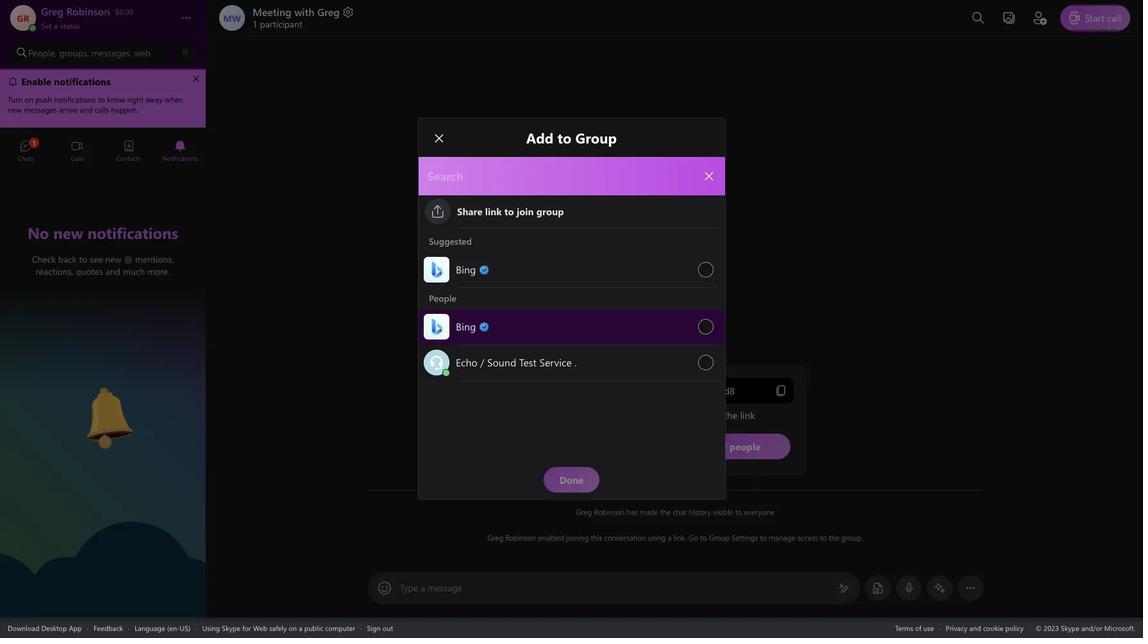 Task type: locate. For each thing, give the bounding box(es) containing it.
/
[[480, 356, 484, 370]]

a
[[54, 21, 58, 31], [667, 533, 671, 543], [421, 582, 425, 594], [299, 623, 302, 633]]

bing
[[455, 263, 476, 277], [455, 320, 476, 334]]

0 horizontal spatial the
[[660, 507, 670, 517]]

to right "go"
[[700, 533, 707, 543]]

to
[[735, 507, 742, 517], [700, 533, 707, 543], [759, 533, 766, 543], [820, 533, 826, 543]]

sign out
[[367, 623, 393, 633]]

settings
[[731, 533, 758, 543]]

this
[[590, 533, 602, 543]]

and
[[969, 623, 981, 633]]

has
[[626, 507, 637, 517]]

bell
[[64, 383, 81, 396]]

use
[[923, 623, 934, 633]]

messages,
[[92, 46, 132, 59]]

echo / sound test service .
[[455, 356, 576, 370]]

bing button up .
[[455, 320, 691, 334]]

greg left enabled in the bottom of the page
[[487, 533, 503, 543]]

Search text field
[[426, 168, 691, 185]]

the
[[660, 507, 670, 517], [828, 533, 839, 543]]

bing button
[[455, 263, 691, 277], [455, 320, 691, 334]]

the left the chat
[[660, 507, 670, 517]]

terms of use link
[[895, 623, 934, 633]]

2 horizontal spatial greg
[[576, 507, 591, 517]]

using skype for web safely on a public computer link
[[202, 623, 355, 633]]

safely
[[269, 623, 287, 633]]

group.
[[841, 533, 862, 543]]

privacy
[[946, 623, 967, 633]]

Type a message text field
[[400, 582, 828, 595]]

greg right the with
[[317, 5, 340, 19]]

tab list
[[0, 135, 206, 170]]

set a status
[[41, 21, 80, 31]]

1 horizontal spatial greg
[[487, 533, 503, 543]]

robinson left enabled in the bottom of the page
[[505, 533, 536, 543]]

go
[[688, 533, 698, 543]]

people group
[[418, 288, 725, 381]]

privacy and cookie policy
[[946, 623, 1024, 633]]

language (en-us) link
[[135, 623, 190, 633]]

2 bing from the top
[[455, 320, 476, 334]]

0 vertical spatial bing
[[455, 263, 476, 277]]

people, groups, messages, web
[[28, 46, 151, 59]]

greg up joining
[[576, 507, 591, 517]]

groups,
[[59, 46, 89, 59]]

using
[[648, 533, 665, 543]]

the left group.
[[828, 533, 839, 543]]

sound
[[487, 356, 516, 370]]

enabled
[[538, 533, 564, 543]]

robinson
[[593, 507, 624, 517], [505, 533, 536, 543]]

type
[[400, 582, 418, 594]]

1 bing from the top
[[455, 263, 476, 277]]

us)
[[180, 623, 190, 633]]

0 vertical spatial robinson
[[593, 507, 624, 517]]

bing button up bing list item
[[455, 263, 691, 277]]

bing inside bing list item
[[455, 320, 476, 334]]

robinson left has
[[593, 507, 624, 517]]

0 vertical spatial the
[[660, 507, 670, 517]]

meeting with greg
[[253, 5, 340, 19]]

status
[[60, 21, 80, 31]]

to right "visible"
[[735, 507, 742, 517]]

0 horizontal spatial robinson
[[505, 533, 536, 543]]

terms of use
[[895, 623, 934, 633]]

access
[[797, 533, 818, 543]]

1 horizontal spatial robinson
[[593, 507, 624, 517]]

1 horizontal spatial the
[[828, 533, 839, 543]]

0 vertical spatial greg
[[317, 5, 340, 19]]

public
[[304, 623, 323, 633]]

1 vertical spatial bing button
[[455, 320, 691, 334]]

2 bing button from the top
[[455, 320, 691, 334]]

0 vertical spatial bing button
[[455, 263, 691, 277]]

greg robinson enabled joining this conversation using a link. go to group settings to manage access to the group.
[[487, 533, 862, 543]]

using
[[202, 623, 220, 633]]

skype
[[222, 623, 240, 633]]

1 vertical spatial the
[[828, 533, 839, 543]]

conversation
[[604, 533, 646, 543]]

echo / sound test service . button
[[455, 356, 691, 370]]

1 vertical spatial bing
[[455, 320, 476, 334]]

a right the set
[[54, 21, 58, 31]]

1 vertical spatial robinson
[[505, 533, 536, 543]]

robinson for enabled joining this conversation using a link. go to group settings to manage access to the group.
[[505, 533, 536, 543]]

service
[[539, 356, 571, 370]]

greg for greg robinson enabled joining this conversation using a link. go to group settings to manage access to the group.
[[487, 533, 503, 543]]

2 vertical spatial greg
[[487, 533, 503, 543]]

feedback
[[94, 623, 123, 633]]

1 bing button from the top
[[455, 263, 691, 277]]

message
[[428, 582, 462, 594]]

greg
[[317, 5, 340, 19], [576, 507, 591, 517], [487, 533, 503, 543]]

bing for bing button in the the suggested group
[[455, 263, 476, 277]]

1 vertical spatial greg
[[576, 507, 591, 517]]

bing inside the suggested group
[[455, 263, 476, 277]]

cookie
[[983, 623, 1003, 633]]

bing list item
[[418, 310, 725, 346]]



Task type: vqa. For each thing, say whether or not it's contained in the screenshot.
Echo at the bottom
yes



Task type: describe. For each thing, give the bounding box(es) containing it.
group
[[709, 533, 729, 543]]

test
[[519, 356, 536, 370]]

robinson for has made the chat history visible to everyone
[[593, 507, 624, 517]]

(en-
[[167, 623, 180, 633]]

meeting
[[253, 5, 292, 19]]

a inside button
[[54, 21, 58, 31]]

a left link.
[[667, 533, 671, 543]]

desktop
[[41, 623, 67, 633]]

type a message
[[400, 582, 462, 594]]

made
[[639, 507, 658, 517]]

terms
[[895, 623, 913, 633]]

download desktop app
[[8, 623, 82, 633]]

download desktop app link
[[8, 623, 82, 633]]

set a status button
[[41, 18, 168, 31]]

suggested group
[[418, 231, 725, 288]]

sign out link
[[367, 623, 393, 633]]

language
[[135, 623, 165, 633]]

meeting with greg button
[[253, 5, 354, 19]]

bing button inside the suggested group
[[455, 263, 691, 277]]

bing button inside list item
[[455, 320, 691, 334]]

policy
[[1005, 623, 1024, 633]]

joining
[[566, 533, 588, 543]]

feedback link
[[94, 623, 123, 633]]

manage
[[768, 533, 795, 543]]

using skype for web safely on a public computer
[[202, 623, 355, 633]]

sign
[[367, 623, 381, 633]]

link.
[[673, 533, 686, 543]]

with
[[294, 5, 314, 19]]

history
[[688, 507, 711, 517]]

privacy and cookie policy link
[[946, 623, 1024, 633]]

greg for greg robinson has made the chat history visible to everyone
[[576, 507, 591, 517]]

people, groups, messages, web button
[[10, 41, 170, 64]]

echo
[[455, 356, 477, 370]]

0 horizontal spatial greg
[[317, 5, 340, 19]]

out
[[383, 623, 393, 633]]

a right on
[[299, 623, 302, 633]]

on
[[289, 623, 297, 633]]

web
[[253, 623, 267, 633]]

app
[[69, 623, 82, 633]]

language (en-us)
[[135, 623, 190, 633]]

everyone
[[744, 507, 774, 517]]

to right 'access'
[[820, 533, 826, 543]]

.
[[574, 356, 576, 370]]

for
[[242, 623, 251, 633]]

greg robinson has made the chat history visible to everyone
[[576, 507, 774, 517]]

visible
[[713, 507, 733, 517]]

set
[[41, 21, 52, 31]]

chat
[[672, 507, 686, 517]]

a right type
[[421, 582, 425, 594]]

to right settings
[[759, 533, 766, 543]]

web
[[134, 46, 151, 59]]

bing for bing button in the list item
[[455, 320, 476, 334]]

computer
[[325, 623, 355, 633]]

of
[[915, 623, 921, 633]]

people,
[[28, 46, 57, 59]]

download
[[8, 623, 39, 633]]



